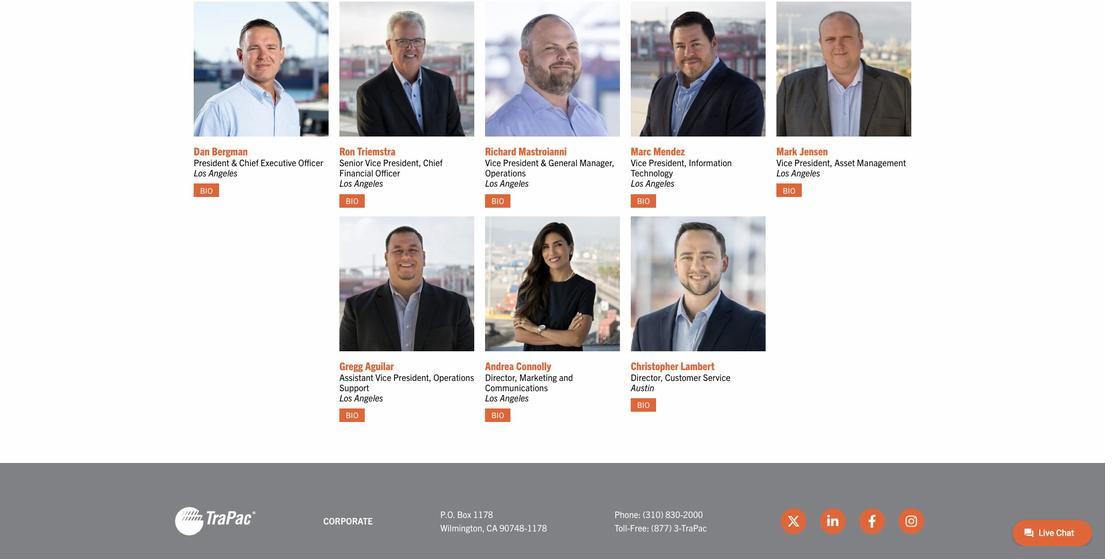 Task type: describe. For each thing, give the bounding box(es) containing it.
chief inside dan bergman president & chief executive officer los angeles
[[239, 157, 259, 168]]

bio for marc
[[637, 196, 650, 206]]

los inside the mark jensen vice president, asset management los angeles
[[777, 167, 789, 178]]

president inside dan bergman president & chief executive officer los angeles
[[194, 157, 229, 168]]

& inside richard mastroianni vice president & general manager, operations los angeles
[[541, 157, 547, 168]]

los inside dan bergman president & chief executive officer los angeles
[[194, 167, 207, 178]]

general
[[549, 157, 578, 168]]

mark jensen vice president, asset management los angeles
[[777, 144, 906, 178]]

andrea
[[485, 359, 514, 372]]

3-
[[674, 523, 681, 533]]

vice for marc mendez
[[631, 157, 647, 168]]

lambert
[[681, 359, 715, 372]]

corporate
[[323, 516, 373, 526]]

management
[[857, 157, 906, 168]]

mark
[[777, 144, 797, 158]]

angeles inside dan bergman president & chief executive officer los angeles
[[209, 167, 238, 178]]

aguilar
[[365, 359, 394, 372]]

los inside marc mendez vice president, information technology los angeles
[[631, 178, 644, 189]]

vice inside gregg aguilar assistant vice president, operations support los angeles
[[375, 372, 391, 382]]

vice for mark jensen
[[777, 157, 793, 168]]

officer inside the ron triemstra senior vice president, chief financial officer los angeles
[[375, 167, 400, 178]]

asset
[[835, 157, 855, 168]]

information
[[689, 157, 732, 168]]

90748-
[[500, 523, 527, 533]]

president, inside marc mendez vice president, information technology los angeles
[[649, 157, 687, 168]]

bio for ron
[[346, 196, 358, 206]]

830-
[[666, 509, 683, 520]]

president, inside the mark jensen vice president, asset management los angeles
[[795, 157, 833, 168]]

operations inside richard mastroianni vice president & general manager, operations los angeles
[[485, 167, 526, 178]]

phone: (310) 830-2000 toll-free: (877) 3-trapac
[[615, 509, 707, 533]]

bio link for ron
[[339, 194, 365, 208]]

executive
[[261, 157, 296, 168]]

service
[[703, 372, 731, 382]]

trapac
[[681, 523, 707, 533]]

angeles inside andrea connolly director, marketing and communications los angeles
[[500, 392, 529, 403]]

corporate image
[[175, 506, 256, 537]]

gregg
[[339, 359, 363, 372]]

marc
[[631, 144, 651, 158]]

marketing
[[519, 372, 557, 382]]

andrea connolly director, marketing and communications los angeles
[[485, 359, 573, 403]]

ron triemstra senior vice president, chief financial officer los angeles
[[339, 144, 443, 189]]

president, inside the ron triemstra senior vice president, chief financial officer los angeles
[[383, 157, 421, 168]]

footer containing p.o. box 1178
[[0, 463, 1105, 559]]

& inside dan bergman president & chief executive officer los angeles
[[231, 157, 237, 168]]

(310)
[[643, 509, 664, 520]]

dan bergman president & chief executive officer los angeles
[[194, 144, 323, 178]]

jensen
[[800, 144, 828, 158]]

president, inside gregg aguilar assistant vice president, operations support los angeles
[[393, 372, 432, 382]]

bio for gregg
[[346, 410, 358, 420]]

assistant
[[339, 372, 374, 382]]

mendez
[[654, 144, 685, 158]]

bio for mark
[[783, 185, 796, 195]]

ron
[[339, 144, 355, 158]]

toll-
[[615, 523, 630, 533]]

president inside richard mastroianni vice president & general manager, operations los angeles
[[503, 157, 539, 168]]

operations inside gregg aguilar assistant vice president, operations support los angeles
[[433, 372, 474, 382]]

richard mastroianni vice president & general manager, operations los angeles
[[485, 144, 615, 189]]

2000
[[683, 509, 703, 520]]

chief inside the ron triemstra senior vice president, chief financial officer los angeles
[[423, 157, 443, 168]]

bio link for marc
[[631, 194, 656, 208]]



Task type: vqa. For each thing, say whether or not it's contained in the screenshot.
major
no



Task type: locate. For each thing, give the bounding box(es) containing it.
vice left jensen
[[777, 157, 793, 168]]

1 president from the left
[[194, 157, 229, 168]]

manager,
[[580, 157, 615, 168]]

financial
[[339, 167, 373, 178]]

bio down technology
[[637, 196, 650, 206]]

los inside andrea connolly director, marketing and communications los angeles
[[485, 392, 498, 403]]

bio for richard
[[492, 196, 504, 206]]

los down mark
[[777, 167, 789, 178]]

bio for andrea
[[492, 410, 504, 420]]

2 director, from the left
[[631, 372, 663, 382]]

bio for christopher
[[637, 400, 650, 410]]

0 horizontal spatial operations
[[433, 372, 474, 382]]

& right the dan
[[231, 157, 237, 168]]

0 horizontal spatial president
[[194, 157, 229, 168]]

director,
[[485, 372, 517, 382], [631, 372, 663, 382]]

vice inside marc mendez vice president, information technology los angeles
[[631, 157, 647, 168]]

bio link for dan
[[194, 184, 219, 197]]

bio link down technology
[[631, 194, 656, 208]]

angeles down senior
[[354, 178, 383, 189]]

free:
[[630, 523, 649, 533]]

wilmington,
[[440, 523, 485, 533]]

director, inside christopher lambert director, customer service austin
[[631, 372, 663, 382]]

chief
[[239, 157, 259, 168], [423, 157, 443, 168]]

phone:
[[615, 509, 641, 520]]

los down assistant
[[339, 392, 352, 403]]

triemstra
[[357, 144, 396, 158]]

los down senior
[[339, 178, 352, 189]]

bio link
[[194, 184, 219, 197], [777, 184, 802, 197], [339, 194, 365, 208], [485, 194, 511, 208], [631, 194, 656, 208], [631, 398, 656, 412], [339, 409, 365, 422], [485, 409, 511, 422]]

officer right the executive
[[298, 157, 323, 168]]

0 horizontal spatial director,
[[485, 372, 517, 382]]

bio link for gregg
[[339, 409, 365, 422]]

bio down richard
[[492, 196, 504, 206]]

los inside richard mastroianni vice president & general manager, operations los angeles
[[485, 178, 498, 189]]

operations down richard
[[485, 167, 526, 178]]

1 horizontal spatial president
[[503, 157, 539, 168]]

0 horizontal spatial 1178
[[473, 509, 493, 520]]

director, left marketing
[[485, 372, 517, 382]]

bio link down richard
[[485, 194, 511, 208]]

and
[[559, 372, 573, 382]]

bio link down austin
[[631, 398, 656, 412]]

connolly
[[516, 359, 551, 372]]

christopher lambert director, customer service austin
[[631, 359, 731, 393]]

2 president from the left
[[503, 157, 539, 168]]

bio link down communications
[[485, 409, 511, 422]]

dan
[[194, 144, 210, 158]]

bio link down the dan
[[194, 184, 219, 197]]

0 vertical spatial operations
[[485, 167, 526, 178]]

president
[[194, 157, 229, 168], [503, 157, 539, 168]]

los
[[194, 167, 207, 178], [777, 167, 789, 178], [339, 178, 352, 189], [485, 178, 498, 189], [631, 178, 644, 189], [339, 392, 352, 403], [485, 392, 498, 403]]

bio down mark
[[783, 185, 796, 195]]

los down andrea on the left bottom
[[485, 392, 498, 403]]

bio link for christopher
[[631, 398, 656, 412]]

bio down financial
[[346, 196, 358, 206]]

bio
[[200, 185, 213, 195], [783, 185, 796, 195], [346, 196, 358, 206], [492, 196, 504, 206], [637, 196, 650, 206], [637, 400, 650, 410], [346, 410, 358, 420], [492, 410, 504, 420]]

1 & from the left
[[231, 157, 237, 168]]

vice left mendez
[[631, 157, 647, 168]]

marc mendez vice president, information technology los angeles
[[631, 144, 732, 189]]

1 horizontal spatial 1178
[[527, 523, 547, 533]]

1 horizontal spatial &
[[541, 157, 547, 168]]

bio down austin
[[637, 400, 650, 410]]

bio link down mark
[[777, 184, 802, 197]]

angeles inside marc mendez vice president, information technology los angeles
[[646, 178, 675, 189]]

angeles inside the mark jensen vice president, asset management los angeles
[[791, 167, 820, 178]]

2 & from the left
[[541, 157, 547, 168]]

angeles down jensen
[[791, 167, 820, 178]]

vice for richard mastroianni
[[485, 157, 501, 168]]

1 vertical spatial operations
[[433, 372, 474, 382]]

los down the dan
[[194, 167, 207, 178]]

communications
[[485, 382, 548, 393]]

angeles down mendez
[[646, 178, 675, 189]]

p.o.
[[440, 509, 455, 520]]

bio link for mark
[[777, 184, 802, 197]]

1178
[[473, 509, 493, 520], [527, 523, 547, 533]]

richard
[[485, 144, 516, 158]]

bio down the dan
[[200, 185, 213, 195]]

officer
[[298, 157, 323, 168], [375, 167, 400, 178]]

operations
[[485, 167, 526, 178], [433, 372, 474, 382]]

1 chief from the left
[[239, 157, 259, 168]]

los down richard
[[485, 178, 498, 189]]

vice inside the mark jensen vice president, asset management los angeles
[[777, 157, 793, 168]]

angeles down assistant
[[354, 392, 383, 403]]

angeles down richard
[[500, 178, 529, 189]]

1 director, from the left
[[485, 372, 517, 382]]

ca
[[487, 523, 498, 533]]

bio link for andrea
[[485, 409, 511, 422]]

footer
[[0, 463, 1105, 559]]

christopher
[[631, 359, 679, 372]]

angeles inside gregg aguilar assistant vice president, operations support los angeles
[[354, 392, 383, 403]]

vice inside the ron triemstra senior vice president, chief financial officer los angeles
[[365, 157, 381, 168]]

vice right assistant
[[375, 372, 391, 382]]

vice
[[365, 157, 381, 168], [485, 157, 501, 168], [631, 157, 647, 168], [777, 157, 793, 168], [375, 372, 391, 382]]

director, left customer in the bottom of the page
[[631, 372, 663, 382]]

angeles inside the ron triemstra senior vice president, chief financial officer los angeles
[[354, 178, 383, 189]]

los inside gregg aguilar assistant vice president, operations support los angeles
[[339, 392, 352, 403]]

technology
[[631, 167, 673, 178]]

p.o. box 1178 wilmington, ca 90748-1178
[[440, 509, 547, 533]]

officer down triemstra
[[375, 167, 400, 178]]

director, for christopher
[[631, 372, 663, 382]]

operations left andrea on the left bottom
[[433, 372, 474, 382]]

&
[[231, 157, 237, 168], [541, 157, 547, 168]]

los inside the ron triemstra senior vice president, chief financial officer los angeles
[[339, 178, 352, 189]]

bio link down the support
[[339, 409, 365, 422]]

vice right senior
[[365, 157, 381, 168]]

0 horizontal spatial officer
[[298, 157, 323, 168]]

los down marc
[[631, 178, 644, 189]]

0 vertical spatial 1178
[[473, 509, 493, 520]]

gregg aguilar assistant vice president, operations support los angeles
[[339, 359, 474, 403]]

director, inside andrea connolly director, marketing and communications los angeles
[[485, 372, 517, 382]]

bio for dan
[[200, 185, 213, 195]]

(877)
[[651, 523, 672, 533]]

1 vertical spatial 1178
[[527, 523, 547, 533]]

customer
[[665, 372, 701, 382]]

0 horizontal spatial chief
[[239, 157, 259, 168]]

angeles down 'bergman' at the left top of the page
[[209, 167, 238, 178]]

vice inside richard mastroianni vice president & general manager, operations los angeles
[[485, 157, 501, 168]]

angeles inside richard mastroianni vice president & general manager, operations los angeles
[[500, 178, 529, 189]]

angeles down marketing
[[500, 392, 529, 403]]

1 horizontal spatial director,
[[631, 372, 663, 382]]

director, for andrea
[[485, 372, 517, 382]]

& left general
[[541, 157, 547, 168]]

0 horizontal spatial &
[[231, 157, 237, 168]]

bio down the support
[[346, 410, 358, 420]]

box
[[457, 509, 471, 520]]

senior
[[339, 157, 363, 168]]

1 horizontal spatial officer
[[375, 167, 400, 178]]

mastroianni
[[519, 144, 567, 158]]

1178 up ca on the left of page
[[473, 509, 493, 520]]

president,
[[383, 157, 421, 168], [649, 157, 687, 168], [795, 157, 833, 168], [393, 372, 432, 382]]

austin
[[631, 382, 654, 393]]

bergman
[[212, 144, 248, 158]]

angeles
[[209, 167, 238, 178], [791, 167, 820, 178], [354, 178, 383, 189], [500, 178, 529, 189], [646, 178, 675, 189], [354, 392, 383, 403], [500, 392, 529, 403]]

1 horizontal spatial operations
[[485, 167, 526, 178]]

officer inside dan bergman president & chief executive officer los angeles
[[298, 157, 323, 168]]

1178 right ca on the left of page
[[527, 523, 547, 533]]

vice left mastroianni
[[485, 157, 501, 168]]

support
[[339, 382, 369, 393]]

1 horizontal spatial chief
[[423, 157, 443, 168]]

2 chief from the left
[[423, 157, 443, 168]]

bio link down financial
[[339, 194, 365, 208]]

bio link for richard
[[485, 194, 511, 208]]

bio down communications
[[492, 410, 504, 420]]



